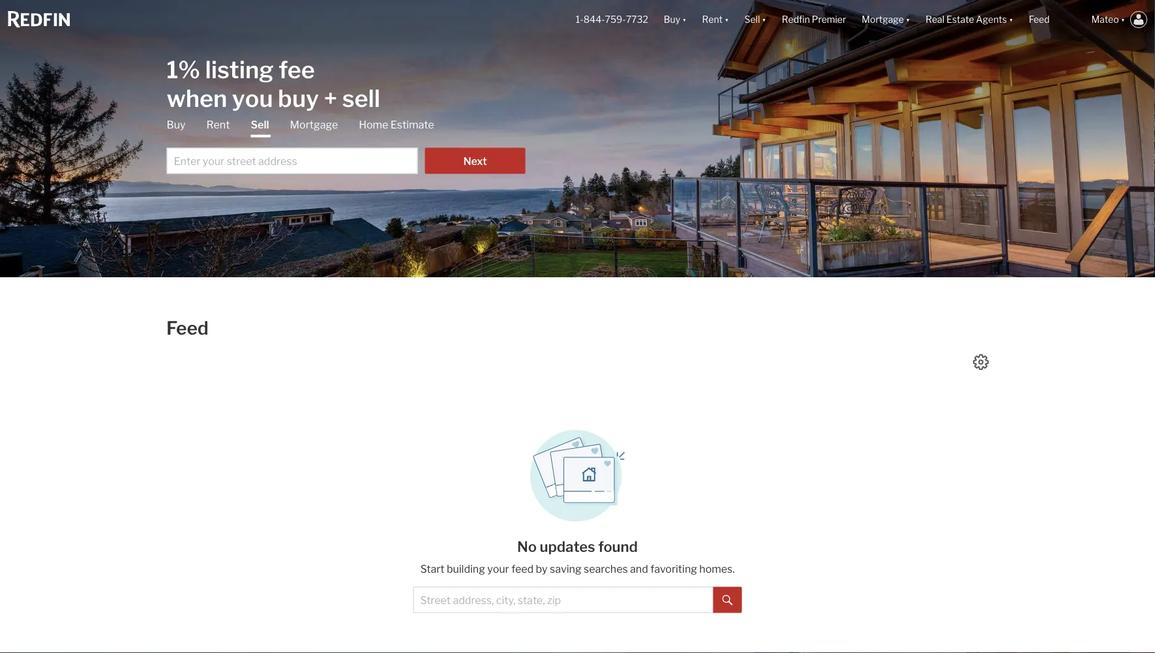 Task type: describe. For each thing, give the bounding box(es) containing it.
and
[[630, 563, 648, 575]]

sell link
[[251, 118, 269, 137]]

rent for rent
[[206, 118, 230, 131]]

buy for buy
[[167, 118, 186, 131]]

rent for rent ▾
[[702, 14, 723, 25]]

searches
[[584, 563, 628, 575]]

1-844-759-7732 link
[[576, 14, 648, 25]]

mortgage ▾ button
[[854, 0, 918, 39]]

real estate agents ▾ button
[[918, 0, 1021, 39]]

▾ for mortgage ▾
[[906, 14, 910, 25]]

redfin premier
[[782, 14, 846, 25]]

building
[[447, 563, 485, 575]]

by
[[536, 563, 548, 575]]

Street address, city, state, zip search field
[[413, 587, 714, 613]]

buy for buy ▾
[[664, 14, 681, 25]]

▾ for buy ▾
[[683, 14, 687, 25]]

844-
[[584, 14, 605, 25]]

sell
[[342, 84, 380, 113]]

mortgage link
[[290, 118, 338, 132]]

mateo
[[1092, 14, 1119, 25]]

buy ▾ button
[[656, 0, 695, 39]]

feed button
[[1021, 0, 1084, 39]]

home estimate
[[359, 118, 434, 131]]

rent ▾ button
[[695, 0, 737, 39]]

7732
[[626, 14, 648, 25]]

home
[[359, 118, 388, 131]]

rent ▾ button
[[702, 0, 729, 39]]

updates
[[540, 538, 595, 555]]

real
[[926, 14, 945, 25]]

start
[[420, 563, 445, 575]]

tab list containing buy
[[167, 118, 526, 174]]

759-
[[605, 14, 626, 25]]

home estimate link
[[359, 118, 434, 132]]

submit search image
[[723, 595, 733, 606]]

premier
[[812, 14, 846, 25]]

no updates found
[[517, 538, 638, 555]]

sell for sell
[[251, 118, 269, 131]]

estimate
[[391, 118, 434, 131]]

listing
[[205, 55, 274, 84]]

1-844-759-7732
[[576, 14, 648, 25]]

homes.
[[700, 563, 735, 575]]

redfin premier button
[[774, 0, 854, 39]]

▾ for mateo ▾
[[1121, 14, 1126, 25]]

buy link
[[167, 118, 186, 132]]

real estate agents ▾ link
[[926, 0, 1014, 39]]



Task type: vqa. For each thing, say whether or not it's contained in the screenshot.
Real Estate Agents ▾
yes



Task type: locate. For each thing, give the bounding box(es) containing it.
rent link
[[206, 118, 230, 132]]

1%
[[167, 55, 200, 84]]

1 vertical spatial mortgage
[[290, 118, 338, 131]]

mateo ▾
[[1092, 14, 1126, 25]]

buy down when
[[167, 118, 186, 131]]

favoriting
[[651, 563, 697, 575]]

found
[[598, 538, 638, 555]]

buy right the 7732
[[664, 14, 681, 25]]

rent
[[702, 14, 723, 25], [206, 118, 230, 131]]

mortgage left real
[[862, 14, 904, 25]]

rent right 'buy ▾'
[[702, 14, 723, 25]]

mortgage for mortgage
[[290, 118, 338, 131]]

▾
[[683, 14, 687, 25], [725, 14, 729, 25], [762, 14, 766, 25], [906, 14, 910, 25], [1009, 14, 1014, 25], [1121, 14, 1126, 25]]

1 horizontal spatial rent
[[702, 14, 723, 25]]

1 vertical spatial rent
[[206, 118, 230, 131]]

buy ▾ button
[[664, 0, 687, 39]]

0 vertical spatial feed
[[1029, 14, 1050, 25]]

▾ left real
[[906, 14, 910, 25]]

Enter your street address search field
[[167, 148, 418, 174]]

0 vertical spatial buy
[[664, 14, 681, 25]]

▾ right mateo
[[1121, 14, 1126, 25]]

sell ▾ button
[[737, 0, 774, 39]]

mortgage down buy at left
[[290, 118, 338, 131]]

your
[[488, 563, 509, 575]]

sell for sell ▾
[[745, 14, 760, 25]]

1 vertical spatial buy
[[167, 118, 186, 131]]

saving
[[550, 563, 582, 575]]

0 vertical spatial mortgage
[[862, 14, 904, 25]]

when
[[167, 84, 227, 113]]

feed
[[1029, 14, 1050, 25], [166, 317, 209, 339]]

buy ▾
[[664, 14, 687, 25]]

feed
[[512, 563, 534, 575]]

sell down you
[[251, 118, 269, 131]]

buy
[[278, 84, 319, 113]]

1 vertical spatial feed
[[166, 317, 209, 339]]

sell ▾ button
[[745, 0, 766, 39]]

agents
[[976, 14, 1007, 25]]

0 horizontal spatial sell
[[251, 118, 269, 131]]

mortgage ▾ button
[[862, 0, 910, 39]]

sell inside dropdown button
[[745, 14, 760, 25]]

5 ▾ from the left
[[1009, 14, 1014, 25]]

0 vertical spatial rent
[[702, 14, 723, 25]]

1 ▾ from the left
[[683, 14, 687, 25]]

1 horizontal spatial feed
[[1029, 14, 1050, 25]]

0 horizontal spatial mortgage
[[290, 118, 338, 131]]

next button
[[425, 148, 526, 174]]

1 horizontal spatial sell
[[745, 14, 760, 25]]

0 horizontal spatial buy
[[167, 118, 186, 131]]

mortgage ▾
[[862, 14, 910, 25]]

buy inside dropdown button
[[664, 14, 681, 25]]

0 horizontal spatial feed
[[166, 317, 209, 339]]

you
[[232, 84, 273, 113]]

4 ▾ from the left
[[906, 14, 910, 25]]

▾ left redfin
[[762, 14, 766, 25]]

fee
[[279, 55, 315, 84]]

▾ left "rent ▾"
[[683, 14, 687, 25]]

0 vertical spatial sell
[[745, 14, 760, 25]]

sell
[[745, 14, 760, 25], [251, 118, 269, 131]]

sell ▾
[[745, 14, 766, 25]]

mortgage for mortgage ▾
[[862, 14, 904, 25]]

1 vertical spatial sell
[[251, 118, 269, 131]]

6 ▾ from the left
[[1121, 14, 1126, 25]]

+
[[324, 84, 337, 113]]

3 ▾ from the left
[[762, 14, 766, 25]]

1-
[[576, 14, 584, 25]]

feed inside 'button'
[[1029, 14, 1050, 25]]

mortgage
[[862, 14, 904, 25], [290, 118, 338, 131]]

buy
[[664, 14, 681, 25], [167, 118, 186, 131]]

1 horizontal spatial buy
[[664, 14, 681, 25]]

mortgage inside dropdown button
[[862, 14, 904, 25]]

▾ left sell ▾
[[725, 14, 729, 25]]

1 horizontal spatial mortgage
[[862, 14, 904, 25]]

▾ right agents
[[1009, 14, 1014, 25]]

sell right "rent ▾"
[[745, 14, 760, 25]]

estate
[[947, 14, 974, 25]]

no
[[517, 538, 537, 555]]

▾ for sell ▾
[[762, 14, 766, 25]]

rent ▾
[[702, 14, 729, 25]]

redfin
[[782, 14, 810, 25]]

0 horizontal spatial rent
[[206, 118, 230, 131]]

▾ for rent ▾
[[725, 14, 729, 25]]

rent inside dropdown button
[[702, 14, 723, 25]]

start building your feed by saving searches and favoriting homes.
[[420, 563, 735, 575]]

next
[[464, 155, 487, 168]]

real estate agents ▾
[[926, 14, 1014, 25]]

rent down when
[[206, 118, 230, 131]]

1% listing fee when you buy + sell
[[167, 55, 380, 113]]

2 ▾ from the left
[[725, 14, 729, 25]]

tab list
[[167, 118, 526, 174]]



